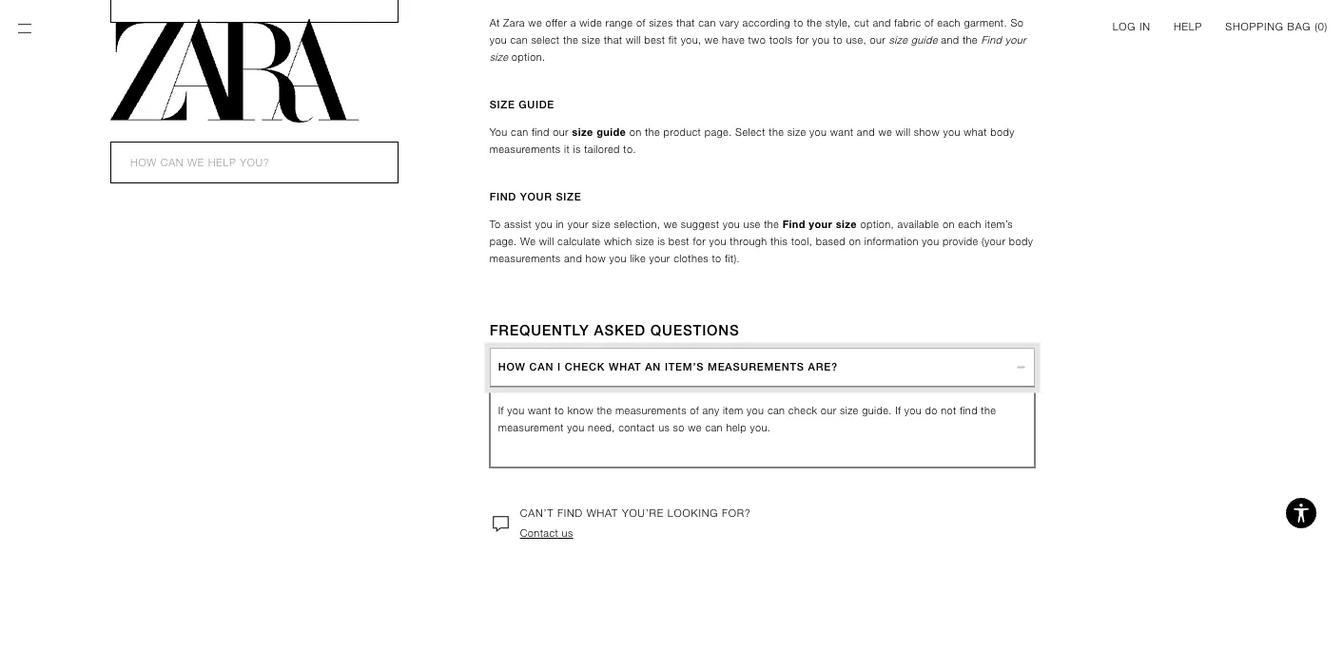 Task type: locate. For each thing, give the bounding box(es) containing it.
to left fit).
[[712, 253, 722, 265]]

find inside can't find what you're looking for? contact us
[[558, 508, 583, 520]]

will left show
[[896, 126, 911, 138]]

will right we
[[539, 236, 554, 248]]

us
[[659, 422, 670, 434], [562, 528, 573, 540]]

best inside at zara we offer a wide range of sizes that can vary according to the style, cut and fabric of each garment. so you can select the size that will best fit you, we have two tools for you to use, our
[[644, 34, 665, 46]]

can
[[699, 17, 716, 29], [510, 34, 528, 46], [511, 126, 529, 138], [768, 405, 785, 417], [705, 422, 723, 434]]

our inside if you want to know the measurements of any item you can check our size guide. if you do not find the measurement you need, contact us so we can help you.
[[821, 405, 837, 417]]

select
[[736, 126, 766, 138]]

1 vertical spatial what
[[587, 508, 618, 520]]

size up "based"
[[836, 219, 857, 231]]

0 horizontal spatial on
[[630, 126, 642, 138]]

you
[[490, 34, 507, 46], [813, 34, 830, 46], [810, 126, 827, 138], [943, 126, 961, 138], [535, 219, 553, 231], [723, 219, 740, 231], [709, 236, 727, 248], [922, 236, 940, 248], [609, 253, 627, 265], [507, 405, 525, 417], [747, 405, 764, 417], [905, 405, 922, 417], [567, 422, 585, 434]]

0 vertical spatial each
[[937, 17, 961, 29]]

our right use,
[[870, 34, 886, 46]]

you down know
[[567, 422, 585, 434]]

use
[[744, 219, 761, 231]]

0 vertical spatial our
[[870, 34, 886, 46]]

want
[[830, 126, 854, 138], [528, 405, 551, 417]]

assist
[[504, 219, 532, 231]]

size
[[582, 34, 601, 46], [889, 34, 908, 46], [490, 51, 508, 63], [572, 126, 593, 138], [788, 126, 806, 138], [592, 219, 611, 231], [836, 219, 857, 231], [636, 236, 654, 248], [840, 405, 859, 417]]

is inside option, available on each item's page. we will calculate which size is best for you through this tool, based on information you provide (your body measurements and how you like your clothes to fit).
[[658, 236, 665, 248]]

can up you.
[[768, 405, 785, 417]]

page. left select
[[705, 126, 732, 138]]

0 vertical spatial body
[[991, 126, 1015, 138]]

2 vertical spatial will
[[539, 236, 554, 248]]

your down the so
[[1005, 34, 1026, 46]]

are?
[[808, 361, 838, 373]]

fit).
[[725, 253, 740, 265]]

1 vertical spatial size
[[556, 191, 582, 203]]

find right can't
[[558, 508, 583, 520]]

1 horizontal spatial that
[[677, 17, 695, 29]]

0 horizontal spatial of
[[636, 17, 646, 29]]

0 vertical spatial what
[[964, 126, 987, 138]]

our up the it
[[553, 126, 569, 138]]

0 horizontal spatial is
[[573, 143, 581, 155]]

of inside if you want to know the measurements of any item you can check our size guide. if you do not find the measurement you need, contact us so we can help you.
[[690, 405, 699, 417]]

guide up the tailored
[[597, 126, 626, 138]]

2 if from the left
[[895, 405, 901, 417]]

1 vertical spatial measurements
[[490, 253, 561, 265]]

1 vertical spatial for
[[693, 236, 706, 248]]

of left "any"
[[690, 405, 699, 417]]

0 vertical spatial guide
[[911, 34, 938, 46]]

2 horizontal spatial on
[[943, 219, 955, 231]]

guide down fabric
[[911, 34, 938, 46]]

0 vertical spatial size
[[490, 99, 515, 111]]

you up fit).
[[709, 236, 727, 248]]

size up which
[[592, 219, 611, 231]]

1 horizontal spatial of
[[690, 405, 699, 417]]

how can i check what an item's measurements are? button
[[491, 349, 1035, 388]]

shopping bag ( 0 )
[[1226, 20, 1328, 32]]

have
[[722, 34, 745, 46]]

1 horizontal spatial guide
[[911, 34, 938, 46]]

find
[[490, 191, 517, 203]]

if right guide.
[[895, 405, 901, 417]]

you down at
[[490, 34, 507, 46]]

range
[[606, 17, 633, 29]]

1 vertical spatial us
[[562, 528, 573, 540]]

0 vertical spatial best
[[644, 34, 665, 46]]

find right "not"
[[960, 405, 978, 417]]

size down wide
[[582, 34, 601, 46]]

0 vertical spatial want
[[830, 126, 854, 138]]

the right select
[[769, 126, 784, 138]]

want left show
[[830, 126, 854, 138]]

size up you
[[490, 99, 515, 111]]

1 vertical spatial find
[[783, 219, 806, 231]]

0 horizontal spatial best
[[644, 34, 665, 46]]

we up the select
[[528, 17, 542, 29]]

on inside the on the product page. select the size you want and we will show you what body measurements it is tailored to.
[[630, 126, 642, 138]]

you right select
[[810, 126, 827, 138]]

each up size guide and the
[[937, 17, 961, 29]]

on up provide on the top of the page
[[943, 219, 955, 231]]

if up measurement on the bottom left
[[498, 405, 504, 417]]

0 horizontal spatial our
[[553, 126, 569, 138]]

the
[[807, 17, 822, 29], [563, 34, 579, 46], [963, 34, 978, 46], [645, 126, 660, 138], [769, 126, 784, 138], [764, 219, 779, 231], [597, 405, 612, 417], [981, 405, 997, 417]]

find up the tool, on the right top
[[783, 219, 806, 231]]

so
[[1011, 17, 1024, 29]]

0 horizontal spatial find
[[783, 219, 806, 231]]

best down to assist you in your size selection, we suggest you use the find your size
[[669, 236, 690, 248]]

you can find our size guide
[[490, 126, 626, 138]]

for inside at zara we offer a wide range of sizes that can vary according to the style, cut and fabric of each garment. so you can select the size that will best fit you, we have two tools for you to use, our
[[796, 34, 809, 46]]

0 vertical spatial page.
[[705, 126, 732, 138]]

1 horizontal spatial find
[[981, 34, 1002, 46]]

us left so
[[659, 422, 670, 434]]

if
[[498, 405, 504, 417], [895, 405, 901, 417]]

wide
[[580, 17, 602, 29]]

size up the tailored
[[572, 126, 593, 138]]

bag
[[1288, 20, 1311, 32]]

each inside option, available on each item's page. we will calculate which size is best for you through this tool, based on information you provide (your body measurements and how you like your clothes to fit).
[[958, 219, 982, 231]]

0 vertical spatial find
[[981, 34, 1002, 46]]

find your size
[[490, 34, 1030, 63]]

find
[[532, 126, 550, 138], [960, 405, 978, 417], [558, 508, 583, 520]]

measurements down we
[[490, 253, 561, 265]]

1 horizontal spatial if
[[895, 405, 901, 417]]

you.
[[750, 422, 771, 434]]

size left guide.
[[840, 405, 859, 417]]

you right show
[[943, 126, 961, 138]]

on right "based"
[[849, 236, 861, 248]]

we inside if you want to know the measurements of any item you can check our size guide. if you do not find the measurement you need, contact us so we can help you.
[[688, 422, 702, 434]]

1 horizontal spatial our
[[821, 405, 837, 417]]

want up measurement on the bottom left
[[528, 405, 551, 417]]

size up the in
[[556, 191, 582, 203]]

of for check
[[690, 405, 699, 417]]

of left sizes
[[636, 17, 646, 29]]

1 vertical spatial is
[[658, 236, 665, 248]]

do
[[925, 405, 938, 417]]

tools
[[769, 34, 793, 46]]

information
[[865, 236, 919, 248]]

your right like
[[649, 253, 671, 265]]

1 horizontal spatial page.
[[705, 126, 732, 138]]

1 vertical spatial will
[[896, 126, 911, 138]]

is right the it
[[573, 143, 581, 155]]

items and sizes element
[[110, 0, 399, 23]]

0 horizontal spatial page.
[[490, 236, 517, 248]]

How can we help you? search field
[[110, 142, 399, 184]]

0 horizontal spatial us
[[562, 528, 573, 540]]

2 horizontal spatial will
[[896, 126, 911, 138]]

0 horizontal spatial want
[[528, 405, 551, 417]]

can't find what you're looking for? contact us
[[520, 508, 751, 540]]

we left show
[[879, 126, 893, 138]]

each
[[937, 17, 961, 29], [958, 219, 982, 231]]

find down garment.
[[981, 34, 1002, 46]]

0 horizontal spatial for
[[693, 236, 706, 248]]

2 vertical spatial our
[[821, 405, 837, 417]]

body right (your
[[1009, 236, 1033, 248]]

1 vertical spatial on
[[943, 219, 955, 231]]

1 horizontal spatial will
[[626, 34, 641, 46]]

1 horizontal spatial us
[[659, 422, 670, 434]]

page.
[[705, 126, 732, 138], [490, 236, 517, 248]]

we right so
[[688, 422, 702, 434]]

fabric
[[894, 17, 922, 29]]

the down a
[[563, 34, 579, 46]]

1 horizontal spatial best
[[669, 236, 690, 248]]

0 horizontal spatial will
[[539, 236, 554, 248]]

page. inside the on the product page. select the size you want and we will show you what body measurements it is tailored to.
[[705, 126, 732, 138]]

our
[[870, 34, 886, 46], [553, 126, 569, 138], [821, 405, 837, 417]]

size up like
[[636, 236, 654, 248]]

size right select
[[788, 126, 806, 138]]

1 vertical spatial each
[[958, 219, 982, 231]]

measurements inside option, available on each item's page. we will calculate which size is best for you through this tool, based on information you provide (your body measurements and how you like your clothes to fit).
[[490, 253, 561, 265]]

0 vertical spatial on
[[630, 126, 642, 138]]

cut
[[854, 17, 870, 29]]

size guide
[[490, 99, 555, 111]]

in
[[1140, 20, 1151, 32]]

2 horizontal spatial of
[[925, 17, 934, 29]]

2 vertical spatial find
[[558, 508, 583, 520]]

shopping
[[1226, 20, 1284, 32]]

zara logo united states. image
[[110, 19, 359, 123]]

of
[[636, 17, 646, 29], [925, 17, 934, 29], [690, 405, 699, 417]]

1 horizontal spatial for
[[796, 34, 809, 46]]

the left style,
[[807, 17, 822, 29]]

according
[[743, 17, 791, 29]]

for right tools
[[796, 34, 809, 46]]

that down range
[[604, 34, 623, 46]]

can down "any"
[[705, 422, 723, 434]]

each inside at zara we offer a wide range of sizes that can vary according to the style, cut and fabric of each garment. so you can select the size that will best fit you, we have two tools for you to use, our
[[937, 17, 961, 29]]

suggest
[[681, 219, 720, 231]]

0 horizontal spatial what
[[587, 508, 618, 520]]

and
[[873, 17, 891, 29], [941, 34, 959, 46], [857, 126, 875, 138], [564, 253, 582, 265]]

our right the check
[[821, 405, 837, 417]]

to
[[794, 17, 804, 29], [833, 34, 843, 46], [712, 253, 722, 265], [555, 405, 564, 417]]

best down sizes
[[644, 34, 665, 46]]

1 horizontal spatial is
[[658, 236, 665, 248]]

will down range
[[626, 34, 641, 46]]

1 vertical spatial want
[[528, 405, 551, 417]]

1 vertical spatial body
[[1009, 236, 1033, 248]]

accessibility image
[[1283, 495, 1321, 533]]

for down the suggest
[[693, 236, 706, 248]]

less image
[[1016, 356, 1027, 379]]

at zara we offer a wide range of sizes that can vary according to the style, cut and fabric of each garment. so you can select the size that will best fit you, we have two tools for you to use, our
[[490, 17, 1027, 46]]

2 vertical spatial on
[[849, 236, 861, 248]]

2 vertical spatial measurements
[[616, 405, 687, 417]]

selection,
[[614, 219, 661, 231]]

we inside the on the product page. select the size you want and we will show you what body measurements it is tailored to.
[[879, 126, 893, 138]]

1 vertical spatial find
[[960, 405, 978, 417]]

measurements
[[490, 143, 561, 155], [490, 253, 561, 265], [616, 405, 687, 417]]

tailored
[[584, 143, 620, 155]]

0 horizontal spatial if
[[498, 405, 504, 417]]

of up size guide and the
[[925, 17, 934, 29]]

measurements down you
[[490, 143, 561, 155]]

find inside find your size
[[981, 34, 1002, 46]]

best
[[644, 34, 665, 46], [669, 236, 690, 248]]

like
[[630, 253, 646, 265]]

1 vertical spatial page.
[[490, 236, 517, 248]]

the right "not"
[[981, 405, 997, 417]]

1 horizontal spatial want
[[830, 126, 854, 138]]

2 horizontal spatial our
[[870, 34, 886, 46]]

us right contact
[[562, 528, 573, 540]]

at
[[490, 17, 500, 29]]

1 horizontal spatial find
[[558, 508, 583, 520]]

can left vary
[[699, 17, 716, 29]]

0 horizontal spatial that
[[604, 34, 623, 46]]

to left know
[[555, 405, 564, 417]]

this
[[771, 236, 788, 248]]

what
[[964, 126, 987, 138], [587, 508, 618, 520]]

guide
[[519, 99, 555, 111]]

0 horizontal spatial guide
[[597, 126, 626, 138]]

0 horizontal spatial size
[[490, 99, 515, 111]]

you,
[[681, 34, 702, 46]]

0 vertical spatial us
[[659, 422, 670, 434]]

2 horizontal spatial find
[[960, 405, 978, 417]]

offer
[[546, 17, 567, 29]]

find down guide
[[532, 126, 550, 138]]

each up provide on the top of the page
[[958, 219, 982, 231]]

check
[[565, 361, 605, 373]]

is down to assist you in your size selection, we suggest you use the find your size
[[658, 236, 665, 248]]

it
[[564, 143, 570, 155]]

on up to.
[[630, 126, 642, 138]]

body right show
[[991, 126, 1015, 138]]

what right show
[[964, 126, 987, 138]]

)
[[1325, 20, 1328, 32]]

what left you're
[[587, 508, 618, 520]]

page. down to
[[490, 236, 517, 248]]

that up you,
[[677, 17, 695, 29]]

will
[[626, 34, 641, 46], [896, 126, 911, 138], [539, 236, 554, 248]]

1 vertical spatial best
[[669, 236, 690, 248]]

on
[[630, 126, 642, 138], [943, 219, 955, 231], [849, 236, 861, 248]]

size down at
[[490, 51, 508, 63]]

we
[[528, 17, 542, 29], [705, 34, 719, 46], [879, 126, 893, 138], [664, 219, 678, 231], [688, 422, 702, 434]]

1 horizontal spatial what
[[964, 126, 987, 138]]

and inside option, available on each item's page. we will calculate which size is best for you through this tool, based on information you provide (your body measurements and how you like your clothes to fit).
[[564, 253, 582, 265]]

is
[[573, 143, 581, 155], [658, 236, 665, 248]]

0 vertical spatial will
[[626, 34, 641, 46]]

0 vertical spatial measurements
[[490, 143, 561, 155]]

frequently asked questions
[[490, 322, 740, 339]]

1 horizontal spatial size
[[556, 191, 582, 203]]

measurements up contact
[[616, 405, 687, 417]]

select
[[531, 34, 560, 46]]

1 vertical spatial that
[[604, 34, 623, 46]]

0 vertical spatial find
[[532, 126, 550, 138]]

contact
[[520, 528, 559, 540]]

measurements inside the on the product page. select the size you want and we will show you what body measurements it is tailored to.
[[490, 143, 561, 155]]

0 vertical spatial is
[[573, 143, 581, 155]]

0 vertical spatial for
[[796, 34, 809, 46]]

size inside the on the product page. select the size you want and we will show you what body measurements it is tailored to.
[[788, 126, 806, 138]]

what
[[609, 361, 642, 373]]



Task type: vqa. For each thing, say whether or not it's contained in the screenshot.
WEBSITE ACCESSIBILITY link
no



Task type: describe. For each thing, give the bounding box(es) containing it.
the left product
[[645, 126, 660, 138]]

item's
[[665, 361, 704, 373]]

1 vertical spatial guide
[[597, 126, 626, 138]]

calculate
[[558, 236, 601, 248]]

size inside find your size
[[490, 51, 508, 63]]

i
[[558, 361, 561, 373]]

measurement
[[498, 422, 564, 434]]

of for according
[[636, 17, 646, 29]]

asked
[[594, 322, 646, 339]]

questions
[[651, 322, 740, 339]]

check
[[789, 405, 818, 417]]

size guide and the
[[889, 34, 981, 46]]

us inside can't find what you're looking for? contact us
[[562, 528, 573, 540]]

to right according
[[794, 17, 804, 29]]

we left the suggest
[[664, 219, 678, 231]]

looking
[[668, 508, 718, 520]]

what inside the on the product page. select the size you want and we will show you what body measurements it is tailored to.
[[964, 126, 987, 138]]

and inside at zara we offer a wide range of sizes that can vary according to the style, cut and fabric of each garment. so you can select the size that will best fit you, we have two tools for you to use, our
[[873, 17, 891, 29]]

your inside find your size
[[1005, 34, 1026, 46]]

style,
[[826, 17, 851, 29]]

zara
[[503, 17, 525, 29]]

for inside option, available on each item's page. we will calculate which size is best for you through this tool, based on information you provide (your body measurements and how you like your clothes to fit).
[[693, 236, 706, 248]]

use,
[[846, 34, 867, 46]]

measurements inside if you want to know the measurements of any item you can check our size guide. if you do not find the measurement you need, contact us so we can help you.
[[616, 405, 687, 417]]

0 status
[[1318, 20, 1325, 32]]

not
[[941, 405, 957, 417]]

you left the in
[[535, 219, 553, 231]]

find your size
[[490, 191, 582, 203]]

you down available
[[922, 236, 940, 248]]

the down garment.
[[963, 34, 978, 46]]

if you want to know the measurements of any item you can check our size guide. if you do not find the measurement you need, contact us so we can help you.
[[498, 405, 1000, 434]]

know
[[568, 405, 594, 417]]

find inside if you want to know the measurements of any item you can check our size guide. if you do not find the measurement you need, contact us so we can help you.
[[960, 405, 978, 417]]

body inside the on the product page. select the size you want and we will show you what body measurements it is tailored to.
[[991, 126, 1015, 138]]

to
[[490, 219, 501, 231]]

we right you,
[[705, 34, 719, 46]]

to down style,
[[833, 34, 843, 46]]

so
[[673, 422, 685, 434]]

can
[[530, 361, 554, 373]]

in
[[556, 219, 564, 231]]

is inside the on the product page. select the size you want and we will show you what body measurements it is tailored to.
[[573, 143, 581, 155]]

to.
[[623, 143, 636, 155]]

option,
[[861, 219, 894, 231]]

our inside at zara we offer a wide range of sizes that can vary according to the style, cut and fabric of each garment. so you can select the size that will best fit you, we have two tools for you to use, our
[[870, 34, 886, 46]]

to assist you in your size selection, we suggest you use the find your size
[[490, 219, 857, 231]]

help
[[726, 422, 747, 434]]

can't
[[520, 508, 554, 520]]

your inside option, available on each item's page. we will calculate which size is best for you through this tool, based on information you provide (your body measurements and how you like your clothes to fit).
[[649, 253, 671, 265]]

your up calculate
[[568, 219, 589, 231]]

garment.
[[964, 17, 1008, 29]]

size inside if you want to know the measurements of any item you can check our size guide. if you do not find the measurement you need, contact us so we can help you.
[[840, 405, 859, 417]]

for?
[[722, 508, 751, 520]]

page. inside option, available on each item's page. we will calculate which size is best for you through this tool, based on information you provide (your body measurements and how you like your clothes to fit).
[[490, 236, 517, 248]]

0
[[1318, 20, 1325, 32]]

you down style,
[[813, 34, 830, 46]]

measurements
[[708, 361, 805, 373]]

you left use
[[723, 219, 740, 231]]

size down fabric
[[889, 34, 908, 46]]

frequently
[[490, 322, 590, 339]]

you up you.
[[747, 405, 764, 417]]

you down which
[[609, 253, 627, 265]]

a
[[571, 17, 576, 29]]

your
[[520, 191, 552, 203]]

and inside the on the product page. select the size you want and we will show you what body measurements it is tailored to.
[[857, 126, 875, 138]]

clothes
[[674, 253, 709, 265]]

contact
[[619, 422, 655, 434]]

the up need,
[[597, 405, 612, 417]]

on the product page. select the size you want and we will show you what body measurements it is tailored to.
[[490, 126, 1018, 155]]

size inside at zara we offer a wide range of sizes that can vary according to the style, cut and fabric of each garment. so you can select the size that will best fit you, we have two tools for you to use, our
[[582, 34, 601, 46]]

your up "based"
[[809, 219, 833, 231]]

you
[[490, 126, 508, 138]]

1 horizontal spatial on
[[849, 236, 861, 248]]

want inside the on the product page. select the size you want and we will show you what body measurements it is tailored to.
[[830, 126, 854, 138]]

available
[[898, 219, 940, 231]]

0 vertical spatial that
[[677, 17, 695, 29]]

help
[[1174, 20, 1203, 32]]

will inside at zara we offer a wide range of sizes that can vary according to the style, cut and fabric of each garment. so you can select the size that will best fit you, we have two tools for you to use, our
[[626, 34, 641, 46]]

1 if from the left
[[498, 405, 504, 417]]

the up this
[[764, 219, 779, 231]]

how can i check what an item's measurements are?
[[498, 361, 838, 373]]

log in
[[1113, 20, 1151, 32]]

you're
[[622, 508, 664, 520]]

option.
[[508, 51, 546, 63]]

show
[[914, 126, 940, 138]]

guide.
[[862, 405, 892, 417]]

option, available on each item's page. we will calculate which size is best for you through this tool, based on information you provide (your body measurements and how you like your clothes to fit).
[[490, 219, 1037, 265]]

(your
[[982, 236, 1006, 248]]

can right you
[[511, 126, 529, 138]]

two
[[748, 34, 766, 46]]

we
[[520, 236, 536, 248]]

log
[[1113, 20, 1136, 32]]

best inside option, available on each item's page. we will calculate which size is best for you through this tool, based on information you provide (your body measurements and how you like your clothes to fit).
[[669, 236, 690, 248]]

sizes
[[649, 17, 673, 29]]

log in link
[[1113, 19, 1151, 34]]

to inside if you want to know the measurements of any item you can check our size guide. if you do not find the measurement you need, contact us so we can help you.
[[555, 405, 564, 417]]

(
[[1315, 20, 1318, 32]]

based
[[816, 236, 846, 248]]

vary
[[719, 17, 739, 29]]

which
[[604, 236, 632, 248]]

can down zara
[[510, 34, 528, 46]]

will inside option, available on each item's page. we will calculate which size is best for you through this tool, based on information you provide (your body measurements and how you like your clothes to fit).
[[539, 236, 554, 248]]

size inside option, available on each item's page. we will calculate which size is best for you through this tool, based on information you provide (your body measurements and how you like your clothes to fit).
[[636, 236, 654, 248]]

will inside the on the product page. select the size you want and we will show you what body measurements it is tailored to.
[[896, 126, 911, 138]]

fit
[[669, 34, 678, 46]]

want inside if you want to know the measurements of any item you can check our size guide. if you do not find the measurement you need, contact us so we can help you.
[[528, 405, 551, 417]]

to inside option, available on each item's page. we will calculate which size is best for you through this tool, based on information you provide (your body measurements and how you like your clothes to fit).
[[712, 253, 722, 265]]

us inside if you want to know the measurements of any item you can check our size guide. if you do not find the measurement you need, contact us so we can help you.
[[659, 422, 670, 434]]

an
[[645, 361, 661, 373]]

1 vertical spatial our
[[553, 126, 569, 138]]

how
[[586, 253, 606, 265]]

you left the do
[[905, 405, 922, 417]]

through
[[730, 236, 767, 248]]

help link
[[1174, 19, 1203, 34]]

you up measurement on the bottom left
[[507, 405, 525, 417]]

item's
[[985, 219, 1013, 231]]

item
[[723, 405, 744, 417]]

what inside can't find what you're looking for? contact us
[[587, 508, 618, 520]]

0 horizontal spatial find
[[532, 126, 550, 138]]

how
[[498, 361, 526, 373]]

need,
[[588, 422, 615, 434]]

body inside option, available on each item's page. we will calculate which size is best for you through this tool, based on information you provide (your body measurements and how you like your clothes to fit).
[[1009, 236, 1033, 248]]

open menu image
[[15, 19, 34, 38]]



